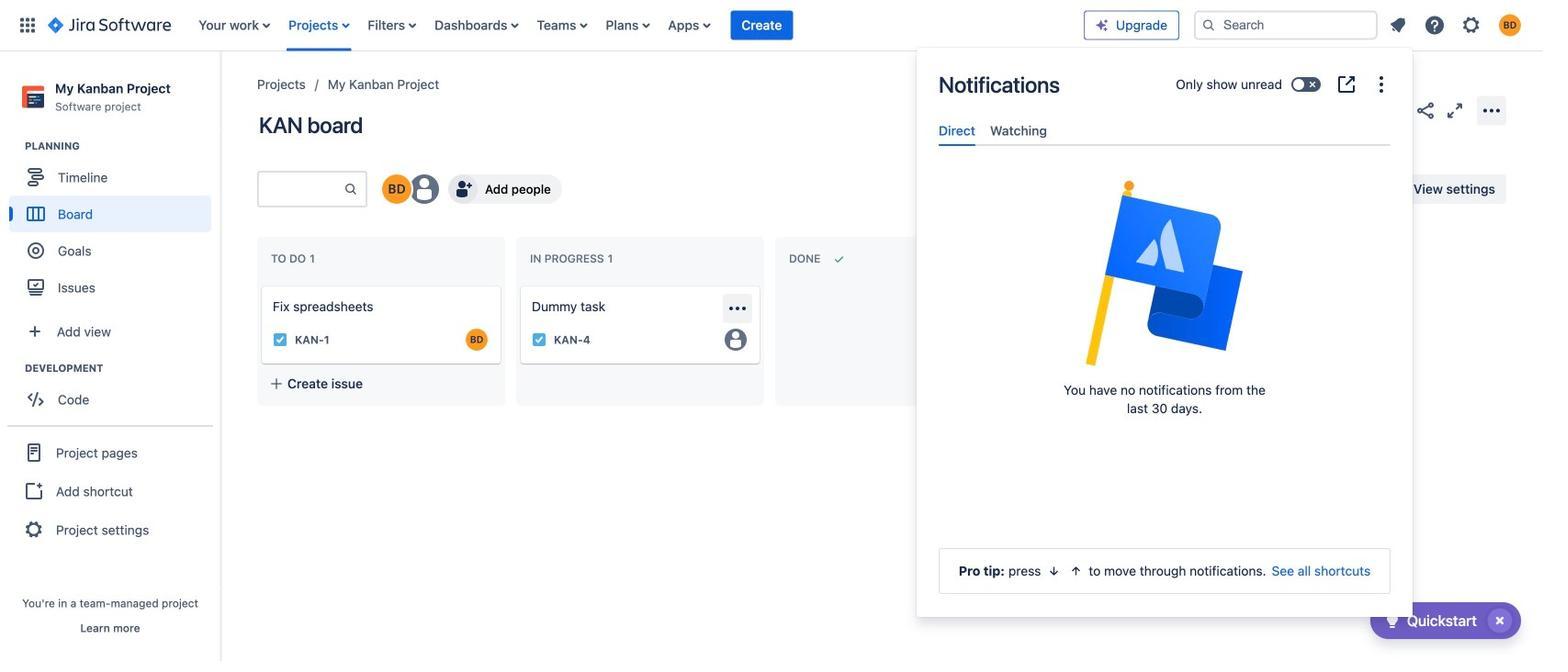 Task type: describe. For each thing, give the bounding box(es) containing it.
heading for "planning" icon
[[25, 139, 220, 154]]

heading for development icon
[[25, 361, 220, 376]]

create issue image for in progress element
[[508, 274, 530, 296]]

open notifications in a new tab image
[[1336, 73, 1358, 96]]

primary element
[[11, 0, 1084, 51]]

search image
[[1202, 18, 1216, 33]]

import image
[[1167, 178, 1189, 200]]

your profile and settings image
[[1499, 14, 1521, 36]]

group for development icon
[[9, 361, 220, 424]]

enter full screen image
[[1444, 100, 1466, 122]]

2 task image from the left
[[532, 333, 547, 347]]

1 horizontal spatial list
[[1382, 9, 1532, 42]]

in progress element
[[530, 252, 617, 265]]

sidebar element
[[0, 51, 220, 661]]

Search this board text field
[[259, 173, 344, 206]]

more actions image
[[1481, 100, 1503, 122]]

appswitcher icon image
[[17, 14, 39, 36]]

dismiss quickstart image
[[1486, 606, 1515, 636]]

arrow up image
[[1069, 564, 1083, 579]]

arrow down image
[[1047, 564, 1061, 579]]



Task type: vqa. For each thing, say whether or not it's contained in the screenshot.
the Create column image
no



Task type: locate. For each thing, give the bounding box(es) containing it.
1 vertical spatial heading
[[25, 361, 220, 376]]

to do element
[[271, 252, 319, 265]]

1 task image from the left
[[273, 333, 288, 347]]

more image
[[1371, 73, 1393, 96]]

2 vertical spatial group
[[7, 426, 213, 556]]

1 heading from the top
[[25, 139, 220, 154]]

create issue image down to do element
[[249, 274, 271, 296]]

0 vertical spatial heading
[[25, 139, 220, 154]]

tab list
[[932, 116, 1398, 146]]

1 vertical spatial group
[[9, 361, 220, 424]]

2 heading from the top
[[25, 361, 220, 376]]

notifications image
[[1387, 14, 1409, 36]]

star kan board image
[[1385, 100, 1407, 122]]

create issue image
[[249, 274, 271, 296], [508, 274, 530, 296]]

1 horizontal spatial task image
[[532, 333, 547, 347]]

heading
[[25, 139, 220, 154], [25, 361, 220, 376]]

check image
[[1382, 610, 1404, 632]]

0 horizontal spatial list
[[189, 0, 1084, 51]]

group
[[9, 139, 220, 312], [9, 361, 220, 424], [7, 426, 213, 556]]

Search field
[[1194, 11, 1378, 40]]

list item
[[731, 0, 793, 51]]

help image
[[1424, 14, 1446, 36]]

list
[[189, 0, 1084, 51], [1382, 9, 1532, 42]]

task image
[[273, 333, 288, 347], [532, 333, 547, 347]]

create issue image down in progress element
[[508, 274, 530, 296]]

1 create issue image from the left
[[249, 274, 271, 296]]

2 create issue image from the left
[[508, 274, 530, 296]]

planning image
[[3, 135, 25, 157]]

None search field
[[1194, 11, 1378, 40]]

goal image
[[28, 243, 44, 259]]

task image down in progress element
[[532, 333, 547, 347]]

jira software image
[[48, 14, 171, 36], [48, 14, 171, 36]]

banner
[[0, 0, 1543, 51]]

development image
[[3, 358, 25, 380]]

0 horizontal spatial task image
[[273, 333, 288, 347]]

sidebar navigation image
[[200, 73, 241, 110]]

task image down to do element
[[273, 333, 288, 347]]

create issue image for to do element
[[249, 274, 271, 296]]

dialog
[[917, 48, 1413, 617]]

settings image
[[1461, 14, 1483, 36]]

0 horizontal spatial create issue image
[[249, 274, 271, 296]]

add people image
[[452, 178, 474, 200]]

0 vertical spatial group
[[9, 139, 220, 312]]

1 horizontal spatial create issue image
[[508, 274, 530, 296]]

group for "planning" icon
[[9, 139, 220, 312]]



